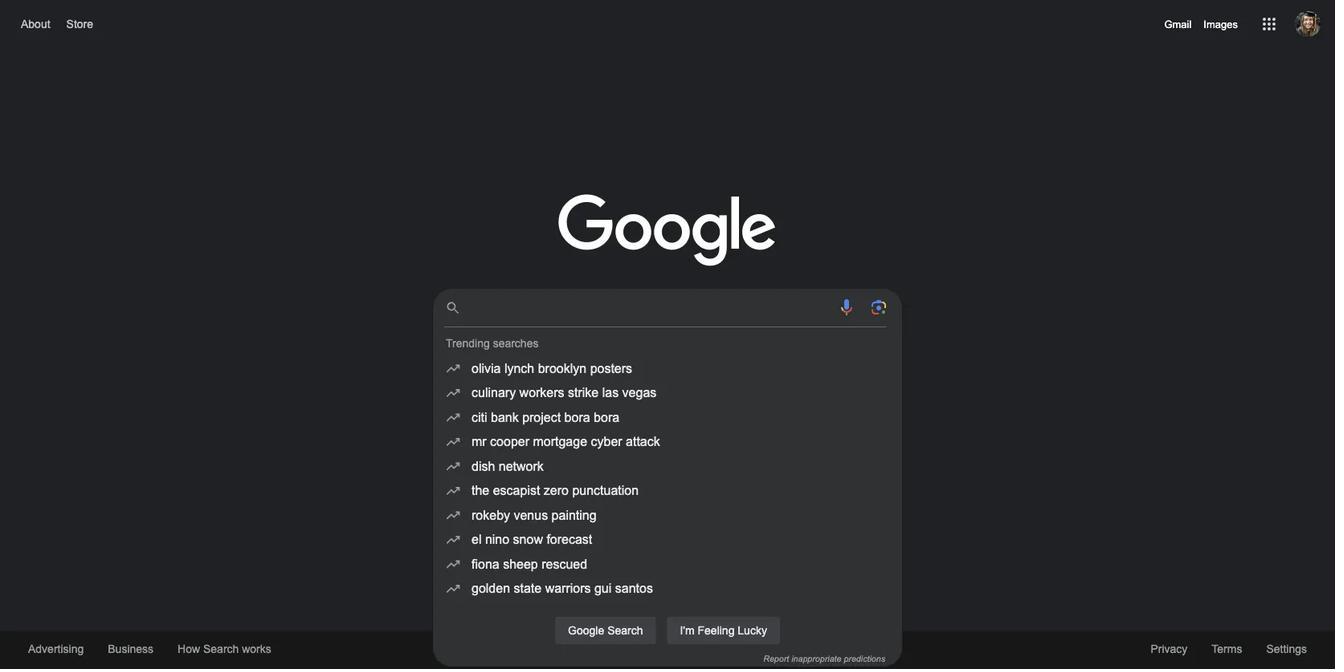 Task type: describe. For each thing, give the bounding box(es) containing it.
lynch
[[504, 361, 534, 376]]

I'm Feeling Lucky submit
[[666, 617, 781, 646]]

el
[[472, 533, 482, 547]]

escapist
[[493, 484, 540, 498]]

how search works link
[[166, 632, 283, 670]]

posters
[[590, 361, 632, 376]]

gmail
[[1164, 18, 1192, 30]]

snow
[[513, 533, 543, 547]]

fiona sheep rescued
[[472, 557, 587, 572]]

settings button
[[1254, 632, 1319, 669]]

nino
[[485, 533, 509, 547]]

decade
[[618, 644, 655, 656]]

terms
[[1212, 644, 1242, 656]]

store link
[[62, 14, 97, 35]]

inappropriate
[[791, 655, 841, 664]]

state
[[514, 582, 542, 596]]

about link
[[17, 14, 54, 35]]

how
[[178, 644, 200, 656]]

el nino snow forecast
[[472, 533, 592, 547]]

report
[[763, 655, 789, 664]]

rokeby
[[472, 508, 510, 523]]

golden
[[472, 582, 510, 596]]

the
[[472, 484, 489, 498]]

olivia
[[472, 361, 501, 376]]

list box inside search box
[[433, 357, 902, 602]]

us
[[766, 644, 778, 656]]

climate
[[671, 644, 706, 656]]

search by image image
[[869, 298, 888, 317]]

search by voice image
[[837, 298, 856, 317]]

advertising
[[28, 644, 84, 656]]

project
[[522, 410, 561, 425]]

gmail link
[[1164, 14, 1192, 34]]

warriors
[[545, 582, 591, 596]]

privacy link
[[1139, 632, 1199, 670]]

report inappropriate predictions
[[763, 655, 885, 664]]

venus
[[514, 508, 548, 523]]

santos
[[615, 582, 653, 596]]

strike
[[568, 386, 599, 400]]

the escapist zero punctuation
[[472, 484, 639, 498]]

gui
[[594, 582, 612, 596]]

painting
[[552, 508, 597, 523]]

works
[[242, 644, 271, 656]]

images link
[[1204, 14, 1238, 34]]

las
[[602, 386, 619, 400]]

report inappropriate predictions button
[[759, 655, 889, 665]]

store
[[66, 18, 93, 30]]

privacy
[[1151, 644, 1187, 656]]

citi bank project bora bora
[[472, 410, 619, 425]]

workers
[[519, 386, 564, 400]]

how search works
[[178, 644, 271, 656]]



Task type: locate. For each thing, give the bounding box(es) containing it.
third
[[593, 644, 615, 656]]

cyber
[[591, 435, 622, 449]]

vegas
[[622, 386, 656, 400]]

fiona
[[472, 557, 499, 572]]

business link
[[96, 632, 166, 670]]

business
[[108, 644, 153, 656]]

list box containing olivia lynch brooklyn posters
[[433, 357, 902, 602]]

olivia lynch brooklyn posters
[[472, 361, 632, 376]]

predictions
[[844, 655, 885, 664]]

1 bora from the left
[[564, 410, 590, 425]]

attack
[[626, 435, 660, 449]]

searches
[[493, 337, 539, 350]]

None search field
[[16, 284, 1319, 668]]

sheep
[[503, 557, 538, 572]]

bank
[[491, 410, 519, 425]]

bora up cyber
[[594, 410, 619, 425]]

google image
[[558, 194, 777, 268]]

1 horizontal spatial bora
[[594, 410, 619, 425]]

rescued
[[542, 557, 587, 572]]

mortgage
[[533, 435, 587, 449]]

our third decade of climate action: join us link
[[545, 632, 790, 670]]

bora
[[564, 410, 590, 425], [594, 410, 619, 425]]

our
[[571, 644, 590, 656]]

our third decade of climate action: join us
[[571, 644, 778, 656]]

navigation
[[0, 0, 1335, 48]]

of
[[658, 644, 668, 656]]

punctuation
[[572, 484, 639, 498]]

terms link
[[1199, 632, 1254, 670]]

trending searches
[[446, 337, 539, 350]]

forecast
[[547, 533, 592, 547]]

list box
[[433, 357, 902, 602]]

images
[[1204, 18, 1238, 30]]

dish network
[[472, 459, 544, 474]]

0 horizontal spatial bora
[[564, 410, 590, 425]]

network
[[499, 459, 544, 474]]

rokeby venus painting
[[472, 508, 597, 523]]

none search field containing olivia lynch brooklyn posters
[[16, 284, 1319, 668]]

settings
[[1266, 644, 1307, 656]]

action:
[[710, 644, 743, 656]]

trending
[[446, 337, 490, 350]]

cooper
[[490, 435, 529, 449]]

join
[[746, 644, 763, 656]]

culinary
[[472, 386, 516, 400]]

about
[[21, 18, 50, 30]]

citi
[[472, 410, 487, 425]]

culinary workers strike las vegas
[[472, 386, 656, 400]]

mr
[[472, 435, 486, 449]]

2 bora from the left
[[594, 410, 619, 425]]

dish
[[472, 459, 495, 474]]

search
[[203, 644, 239, 656]]

mr cooper mortgage cyber attack
[[472, 435, 660, 449]]

advertising link
[[16, 632, 96, 670]]

brooklyn
[[538, 361, 587, 376]]

bora down the strike
[[564, 410, 590, 425]]

golden state warriors gui santos
[[472, 582, 653, 596]]

zero
[[544, 484, 569, 498]]

navigation containing about
[[0, 0, 1335, 48]]



Task type: vqa. For each thing, say whether or not it's contained in the screenshot.
Yushu
no



